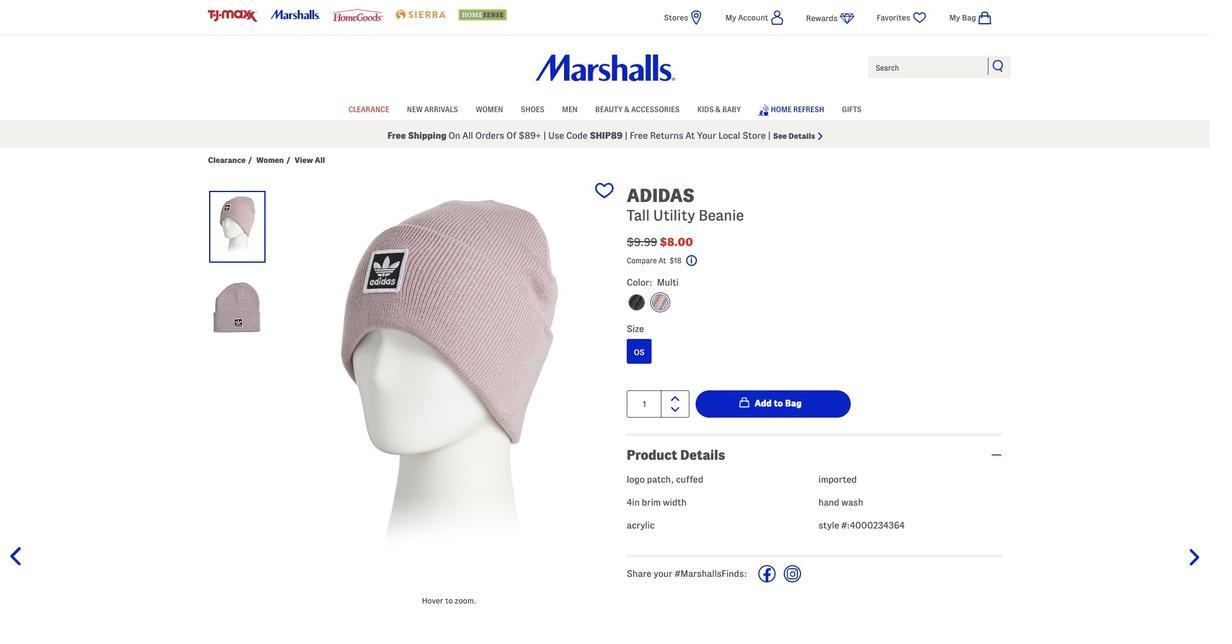 Task type: locate. For each thing, give the bounding box(es) containing it.
#:4000234364
[[841, 522, 905, 531]]

site search search field
[[867, 55, 1012, 79]]

kids & baby
[[697, 105, 741, 113]]

|
[[543, 131, 546, 141], [625, 131, 628, 141]]

my bag
[[949, 13, 976, 22]]

& inside "link"
[[624, 105, 630, 113]]

go to previous product image
[[9, 548, 29, 567]]

free
[[387, 131, 406, 141], [630, 131, 648, 141]]

tall utility beanie image
[[284, 179, 614, 592], [211, 193, 264, 261], [211, 274, 264, 342]]

0 vertical spatial all
[[462, 131, 473, 141]]

gifts
[[842, 105, 862, 113]]

up image
[[671, 396, 679, 402]]

rewards
[[806, 14, 838, 22]]

women
[[476, 105, 503, 113], [256, 156, 284, 164]]

menu bar
[[208, 98, 1002, 120]]

my bag link
[[949, 10, 1002, 25]]

all
[[462, 131, 473, 141], [315, 156, 325, 164]]

2 | from the left
[[625, 131, 628, 141]]

| left use
[[543, 131, 546, 141]]

1 horizontal spatial all
[[462, 131, 473, 141]]

my account
[[725, 13, 768, 22]]

banner
[[0, 0, 1210, 148]]

all right on at the left
[[462, 131, 473, 141]]

arrivals
[[424, 105, 458, 113]]

women link up orders
[[476, 99, 503, 118]]

banner containing free shipping
[[0, 0, 1210, 148]]

free shipping on all orders of $89+ | use code ship89 | free returns at your local store | see details
[[387, 131, 815, 141]]

home
[[771, 105, 792, 113]]

code
[[566, 131, 588, 141]]

1 vertical spatial details
[[680, 448, 725, 463]]

women left view
[[256, 156, 284, 164]]

details inside 'free shipping on all orders of $89+ | use code ship89 | free returns at your local store | see details'
[[789, 132, 815, 140]]

to
[[445, 597, 453, 606]]

my
[[725, 13, 736, 22], [949, 13, 960, 22]]

0 horizontal spatial clearance
[[208, 156, 246, 164]]

0 horizontal spatial &
[[624, 105, 630, 113]]

account
[[738, 13, 768, 22]]

0 horizontal spatial my
[[725, 13, 736, 22]]

& right kids
[[715, 105, 721, 113]]

1 horizontal spatial /
[[286, 156, 290, 164]]

shoes
[[521, 105, 544, 113]]

tall
[[627, 208, 650, 223]]

1 horizontal spatial free
[[630, 131, 648, 141]]

stores
[[664, 13, 688, 22]]

my left bag
[[949, 13, 960, 22]]

details right see
[[789, 132, 815, 140]]

details
[[789, 132, 815, 140], [680, 448, 725, 463]]

None submit
[[992, 60, 1005, 72], [696, 391, 851, 418], [992, 60, 1005, 72], [696, 391, 851, 418]]

0 horizontal spatial clearance link
[[208, 155, 246, 165]]

2 free from the left
[[630, 131, 648, 141]]

clearance inside adidas main content
[[208, 156, 246, 164]]

#marshallsfinds:
[[675, 570, 747, 580]]

1 vertical spatial all
[[315, 156, 325, 164]]

width
[[663, 499, 687, 509]]

clearance link inside "menu bar"
[[348, 99, 389, 118]]

adidas main content
[[0, 148, 1210, 620]]

1 horizontal spatial |
[[625, 131, 628, 141]]

marquee
[[0, 123, 1210, 148]]

utility
[[653, 208, 695, 223]]

wash
[[841, 499, 863, 509]]

0 vertical spatial women
[[476, 105, 503, 113]]

down image
[[671, 407, 679, 412]]

imported
[[818, 476, 857, 486]]

gifts link
[[842, 99, 862, 118]]

0 horizontal spatial women
[[256, 156, 284, 164]]

of
[[506, 131, 517, 141]]

1 horizontal spatial clearance link
[[348, 99, 389, 118]]

2 my from the left
[[949, 13, 960, 22]]

$18
[[669, 257, 681, 265]]

women up orders
[[476, 105, 503, 113]]

your
[[697, 131, 716, 141]]

1 horizontal spatial details
[[789, 132, 815, 140]]

style
[[818, 522, 839, 531]]

1 vertical spatial clearance link
[[208, 155, 246, 165]]

$9.99 $8.00
[[627, 236, 693, 248]]

free down beauty & accessories
[[630, 131, 648, 141]]

& right beauty
[[624, 105, 630, 113]]

0 horizontal spatial all
[[315, 156, 325, 164]]

size
[[627, 324, 644, 334]]

see
[[773, 132, 787, 140]]

home refresh link
[[757, 98, 824, 120]]

2 & from the left
[[715, 105, 721, 113]]

new arrivals
[[407, 105, 458, 113]]

1 free from the left
[[387, 131, 406, 141]]

/
[[248, 156, 252, 164], [286, 156, 290, 164]]

women link
[[476, 99, 503, 118], [256, 155, 284, 165]]

0 vertical spatial clearance
[[348, 105, 389, 113]]

1 vertical spatial women
[[256, 156, 284, 164]]

1 & from the left
[[624, 105, 630, 113]]

style #:4000234364
[[818, 522, 905, 531]]

1 horizontal spatial clearance
[[348, 105, 389, 113]]

4in
[[627, 499, 640, 509]]

details up cuffed
[[680, 448, 725, 463]]

your
[[654, 570, 673, 580]]

1 / from the left
[[248, 156, 252, 164]]

0 vertical spatial clearance link
[[348, 99, 389, 118]]

1 vertical spatial women link
[[256, 155, 284, 165]]

1 vertical spatial clearance
[[208, 156, 246, 164]]

shoes link
[[521, 99, 544, 118]]

my left account
[[725, 13, 736, 22]]

tjmaxx.com image
[[208, 10, 258, 22]]

all right view
[[315, 156, 325, 164]]

0 horizontal spatial |
[[543, 131, 546, 141]]

clearance link inside adidas main content
[[208, 155, 246, 165]]

clearance
[[348, 105, 389, 113], [208, 156, 246, 164]]

0 vertical spatial women link
[[476, 99, 503, 118]]

beanie
[[699, 208, 744, 223]]

0 vertical spatial details
[[789, 132, 815, 140]]

$89+
[[519, 131, 541, 141]]

men link
[[562, 99, 578, 118]]

| right ship89
[[625, 131, 628, 141]]

free left shipping on the top left of the page
[[387, 131, 406, 141]]

home refresh
[[771, 105, 824, 113]]

0 horizontal spatial free
[[387, 131, 406, 141]]

new
[[407, 105, 423, 113]]

at
[[685, 131, 695, 141]]

rewards link
[[806, 11, 854, 26]]

favorites
[[877, 13, 910, 22]]

0 horizontal spatial details
[[680, 448, 725, 463]]

1 my from the left
[[725, 13, 736, 22]]

hover to zoom.
[[422, 597, 477, 606]]

women link left view
[[256, 155, 284, 165]]

1 horizontal spatial my
[[949, 13, 960, 22]]

kids
[[697, 105, 714, 113]]

& for beauty
[[624, 105, 630, 113]]

1 horizontal spatial &
[[715, 105, 721, 113]]

adidas
[[627, 186, 694, 206]]

$9.99
[[627, 236, 657, 248]]

0 horizontal spatial /
[[248, 156, 252, 164]]

&
[[624, 105, 630, 113], [715, 105, 721, 113]]



Task type: vqa. For each thing, say whether or not it's contained in the screenshot.
"Track My Order" link on the left
no



Task type: describe. For each thing, give the bounding box(es) containing it.
green/black image
[[629, 294, 645, 311]]

my for my account
[[725, 13, 736, 22]]

product details link
[[627, 437, 1002, 474]]

4in brim width
[[627, 499, 687, 509]]

my for my bag
[[949, 13, 960, 22]]

share your #marshallsfinds:
[[627, 570, 747, 580]]

zoom.
[[455, 597, 477, 606]]

1 horizontal spatial women
[[476, 105, 503, 113]]

favorites link
[[877, 10, 928, 25]]

2 / from the left
[[286, 156, 290, 164]]

sierra.com image
[[396, 10, 445, 19]]

compare at              $18
[[627, 257, 683, 265]]

1 horizontal spatial women link
[[476, 99, 503, 118]]

color: multi
[[627, 278, 679, 288]]

os link
[[627, 339, 652, 364]]

ship89
[[590, 131, 623, 141]]

Search text field
[[867, 55, 1012, 79]]

local
[[718, 131, 740, 141]]

on
[[449, 131, 460, 141]]

orders
[[475, 131, 504, 141]]

beauty
[[595, 105, 623, 113]]

product
[[627, 448, 677, 463]]

help link
[[686, 255, 714, 267]]

0 horizontal spatial women link
[[256, 155, 284, 165]]

kids & baby link
[[697, 99, 741, 118]]

multi
[[657, 278, 679, 288]]

details inside adidas main content
[[680, 448, 725, 463]]

$8.00
[[660, 236, 693, 248]]

patch,
[[647, 476, 674, 486]]

logo patch, cuffed
[[627, 476, 703, 486]]

homegoods.com image
[[333, 9, 383, 21]]

cuffed
[[676, 476, 703, 486]]

menu bar containing clearance
[[208, 98, 1002, 120]]

accessories
[[631, 105, 680, 113]]

multi image
[[652, 294, 668, 311]]

store |
[[742, 131, 771, 141]]

marquee containing free shipping
[[0, 123, 1210, 148]]

beauty & accessories link
[[595, 99, 680, 118]]

hover
[[422, 597, 443, 606]]

help
[[699, 257, 714, 265]]

marshalls.com image
[[271, 10, 320, 19]]

marshalls home image
[[535, 55, 675, 82]]

clearance / women / view all
[[208, 156, 325, 164]]

color: list box
[[627, 293, 1002, 319]]

plus image
[[991, 455, 1002, 456]]

refresh
[[793, 105, 824, 113]]

1 | from the left
[[543, 131, 546, 141]]

hand wash
[[818, 499, 863, 509]]

men
[[562, 105, 578, 113]]

see details link
[[773, 132, 823, 140]]

& for kids
[[715, 105, 721, 113]]

share
[[627, 570, 652, 580]]

logo
[[627, 476, 645, 486]]

new arrivals link
[[407, 99, 458, 118]]

adidas tall utility beanie
[[627, 186, 744, 223]]

acrylic
[[627, 522, 655, 531]]

view
[[295, 156, 313, 164]]

product details
[[627, 448, 725, 463]]

os
[[634, 348, 644, 357]]

stores link
[[664, 10, 704, 25]]

women inside adidas main content
[[256, 156, 284, 164]]

clearance for clearance / women / view all
[[208, 156, 246, 164]]

homesense.com image
[[458, 9, 508, 20]]

hand
[[818, 499, 839, 509]]

clearance for clearance
[[348, 105, 389, 113]]

shipping
[[408, 131, 446, 141]]

compare
[[627, 257, 657, 265]]

brim
[[642, 499, 661, 509]]

use
[[548, 131, 564, 141]]

baby
[[722, 105, 741, 113]]

view all link
[[295, 155, 325, 165]]

color:
[[627, 278, 652, 288]]

beauty & accessories
[[595, 105, 680, 113]]

bag
[[962, 13, 976, 22]]

all inside adidas main content
[[315, 156, 325, 164]]

returns
[[650, 131, 683, 141]]

my account link
[[725, 10, 784, 25]]



